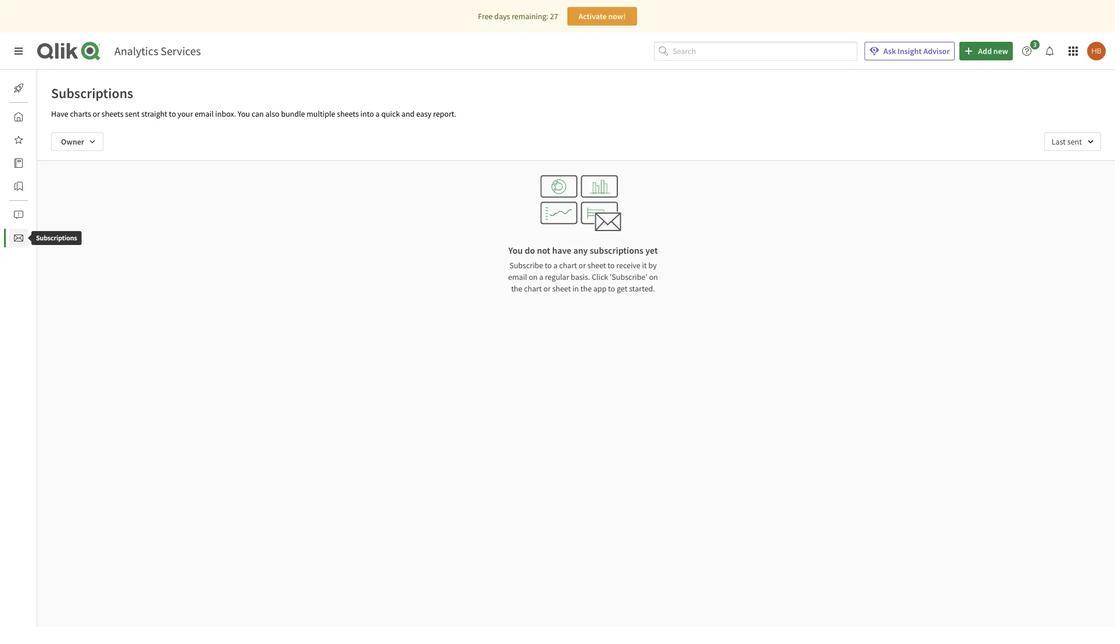Task type: describe. For each thing, give the bounding box(es) containing it.
your
[[178, 109, 193, 119]]

searchbar element
[[654, 42, 858, 61]]

0 vertical spatial you
[[238, 109, 250, 119]]

activate now! link
[[568, 7, 637, 26]]

2 on from the left
[[649, 272, 658, 282]]

charts
[[70, 109, 91, 119]]

alerts image
[[14, 210, 23, 220]]

last sent
[[1052, 137, 1082, 147]]

inbox.
[[215, 109, 236, 119]]

subscribe
[[510, 260, 543, 271]]

1 the from the left
[[511, 284, 523, 294]]

to left get on the top right
[[608, 284, 615, 294]]

and
[[402, 109, 415, 119]]

sent inside the last sent field
[[1068, 137, 1082, 147]]

also
[[266, 109, 280, 119]]

to left your
[[169, 109, 176, 119]]

2 the from the left
[[581, 284, 592, 294]]

click
[[592, 272, 608, 282]]

2 horizontal spatial a
[[554, 260, 558, 271]]

2 sheets from the left
[[337, 109, 359, 119]]

insight
[[898, 46, 922, 56]]

report.
[[433, 109, 457, 119]]

home link
[[9, 107, 58, 126]]

2 vertical spatial a
[[539, 272, 544, 282]]

subscriptions tooltip
[[23, 231, 90, 245]]

27
[[550, 11, 558, 21]]

owner button
[[51, 132, 103, 151]]

ask insight advisor button
[[865, 42, 955, 60]]

0 vertical spatial email
[[195, 109, 214, 119]]

you inside you do not have any subscriptions yet subscribe to a chart or sheet to receive it by email on a regular basis. click 'subscribe' on the chart or sheet in the app to get started.
[[509, 245, 523, 256]]

2 vertical spatial or
[[544, 284, 551, 294]]

ask
[[884, 46, 896, 56]]

1 vertical spatial or
[[579, 260, 586, 271]]

receive
[[617, 260, 641, 271]]

0 horizontal spatial chart
[[524, 284, 542, 294]]

days
[[495, 11, 510, 21]]

favorites image
[[14, 135, 23, 145]]

remaining:
[[512, 11, 549, 21]]

straight
[[141, 109, 167, 119]]

have
[[51, 109, 68, 119]]

1 on from the left
[[529, 272, 538, 282]]

howard brown image
[[1088, 42, 1106, 60]]

free
[[478, 11, 493, 21]]

started.
[[629, 284, 655, 294]]

in
[[573, 284, 579, 294]]

easy
[[416, 109, 432, 119]]

not
[[537, 245, 551, 256]]

analytics services element
[[114, 44, 201, 58]]



Task type: vqa. For each thing, say whether or not it's contained in the screenshot.
the leftmost a
yes



Task type: locate. For each thing, give the bounding box(es) containing it.
a left regular
[[539, 272, 544, 282]]

app
[[594, 284, 607, 294]]

1 horizontal spatial sheets
[[337, 109, 359, 119]]

0 horizontal spatial or
[[93, 109, 100, 119]]

1 vertical spatial a
[[554, 260, 558, 271]]

the down subscribe
[[511, 284, 523, 294]]

sheets right the charts
[[102, 109, 123, 119]]

catalog
[[37, 158, 63, 168]]

0 horizontal spatial the
[[511, 284, 523, 294]]

1 vertical spatial email
[[508, 272, 527, 282]]

1 vertical spatial sheet
[[552, 284, 571, 294]]

by
[[649, 260, 657, 271]]

'subscribe'
[[610, 272, 648, 282]]

navigation pane element
[[0, 74, 63, 252]]

sheets left "into" at left top
[[337, 109, 359, 119]]

can
[[252, 109, 264, 119]]

Last sent field
[[1045, 132, 1102, 151]]

chart down subscribe
[[524, 284, 542, 294]]

1 horizontal spatial email
[[508, 272, 527, 282]]

sheet down regular
[[552, 284, 571, 294]]

1 horizontal spatial the
[[581, 284, 592, 294]]

it
[[642, 260, 647, 271]]

to
[[169, 109, 176, 119], [545, 260, 552, 271], [608, 260, 615, 271], [608, 284, 615, 294]]

basis.
[[571, 272, 590, 282]]

chart
[[559, 260, 577, 271], [524, 284, 542, 294]]

owner
[[61, 137, 84, 147]]

services
[[161, 44, 201, 58]]

have charts or sheets sent straight to your email inbox. you can also bundle multiple sheets into a quick and easy report.
[[51, 109, 457, 119]]

last
[[1052, 137, 1066, 147]]

on down by
[[649, 272, 658, 282]]

0 horizontal spatial email
[[195, 109, 214, 119]]

into
[[361, 109, 374, 119]]

0 vertical spatial chart
[[559, 260, 577, 271]]

1 vertical spatial chart
[[524, 284, 542, 294]]

0 horizontal spatial you
[[238, 109, 250, 119]]

subscriptions
[[590, 245, 644, 256]]

collections image
[[14, 182, 23, 191]]

bundle
[[281, 109, 305, 119]]

on down subscribe
[[529, 272, 538, 282]]

1 horizontal spatial sheet
[[588, 260, 606, 271]]

free days remaining: 27
[[478, 11, 558, 21]]

0 vertical spatial or
[[93, 109, 100, 119]]

0 horizontal spatial sheet
[[552, 284, 571, 294]]

email inside you do not have any subscriptions yet subscribe to a chart or sheet to receive it by email on a regular basis. click 'subscribe' on the chart or sheet in the app to get started.
[[508, 272, 527, 282]]

you left do
[[509, 245, 523, 256]]

get
[[617, 284, 628, 294]]

Search text field
[[673, 42, 858, 61]]

a
[[376, 109, 380, 119], [554, 260, 558, 271], [539, 272, 544, 282]]

you
[[238, 109, 250, 119], [509, 245, 523, 256]]

add new
[[979, 46, 1009, 56]]

activate now!
[[579, 11, 626, 21]]

the right in
[[581, 284, 592, 294]]

1 vertical spatial sent
[[1068, 137, 1082, 147]]

sheet up click
[[588, 260, 606, 271]]

sent
[[125, 109, 140, 119], [1068, 137, 1082, 147]]

do
[[525, 245, 535, 256]]

subscriptions inside tooltip
[[36, 234, 77, 243]]

0 horizontal spatial sheets
[[102, 109, 123, 119]]

you left can
[[238, 109, 250, 119]]

or
[[93, 109, 100, 119], [579, 260, 586, 271], [544, 284, 551, 294]]

sheets
[[102, 109, 123, 119], [337, 109, 359, 119]]

or right the charts
[[93, 109, 100, 119]]

you do not have any subscriptions yet subscribe to a chart or sheet to receive it by email on a regular basis. click 'subscribe' on the chart or sheet in the app to get started.
[[508, 245, 658, 294]]

sheet
[[588, 260, 606, 271], [552, 284, 571, 294]]

1 vertical spatial you
[[509, 245, 523, 256]]

catalog link
[[9, 154, 63, 173]]

1 horizontal spatial you
[[509, 245, 523, 256]]

advisor
[[924, 46, 950, 56]]

1 horizontal spatial on
[[649, 272, 658, 282]]

ask insight advisor
[[884, 46, 950, 56]]

1 horizontal spatial or
[[544, 284, 551, 294]]

sent left the straight on the top left
[[125, 109, 140, 119]]

activate
[[579, 11, 607, 21]]

0 vertical spatial subscriptions
[[51, 84, 133, 102]]

quick
[[381, 109, 400, 119]]

1 sheets from the left
[[102, 109, 123, 119]]

home
[[37, 112, 58, 122]]

now!
[[609, 11, 626, 21]]

1 horizontal spatial a
[[539, 272, 544, 282]]

chart up regular
[[559, 260, 577, 271]]

a right "into" at left top
[[376, 109, 380, 119]]

0 horizontal spatial a
[[376, 109, 380, 119]]

email down subscribe
[[508, 272, 527, 282]]

on
[[529, 272, 538, 282], [649, 272, 658, 282]]

2 horizontal spatial or
[[579, 260, 586, 271]]

0 vertical spatial sheet
[[588, 260, 606, 271]]

the
[[511, 284, 523, 294], [581, 284, 592, 294]]

have
[[552, 245, 572, 256]]

1 vertical spatial subscriptions
[[36, 234, 77, 243]]

0 horizontal spatial on
[[529, 272, 538, 282]]

add
[[979, 46, 992, 56]]

new
[[994, 46, 1009, 56]]

0 horizontal spatial sent
[[125, 109, 140, 119]]

open sidebar menu image
[[14, 46, 23, 56]]

email right your
[[195, 109, 214, 119]]

regular
[[545, 272, 569, 282]]

any
[[574, 245, 588, 256]]

0 vertical spatial sent
[[125, 109, 140, 119]]

to up regular
[[545, 260, 552, 271]]

0 vertical spatial a
[[376, 109, 380, 119]]

analytics services
[[114, 44, 201, 58]]

subscriptions
[[51, 84, 133, 102], [36, 234, 77, 243]]

a up regular
[[554, 260, 558, 271]]

1 horizontal spatial chart
[[559, 260, 577, 271]]

to down subscriptions
[[608, 260, 615, 271]]

sent right last
[[1068, 137, 1082, 147]]

email
[[195, 109, 214, 119], [508, 272, 527, 282]]

multiple
[[307, 109, 335, 119]]

add new button
[[960, 42, 1013, 60]]

3
[[1034, 40, 1037, 49]]

or up basis. at top right
[[579, 260, 586, 271]]

1 horizontal spatial sent
[[1068, 137, 1082, 147]]

or down regular
[[544, 284, 551, 294]]

analytics
[[114, 44, 158, 58]]

3 button
[[1018, 40, 1044, 60]]

yet
[[646, 245, 658, 256]]

filters region
[[37, 123, 1116, 160]]



